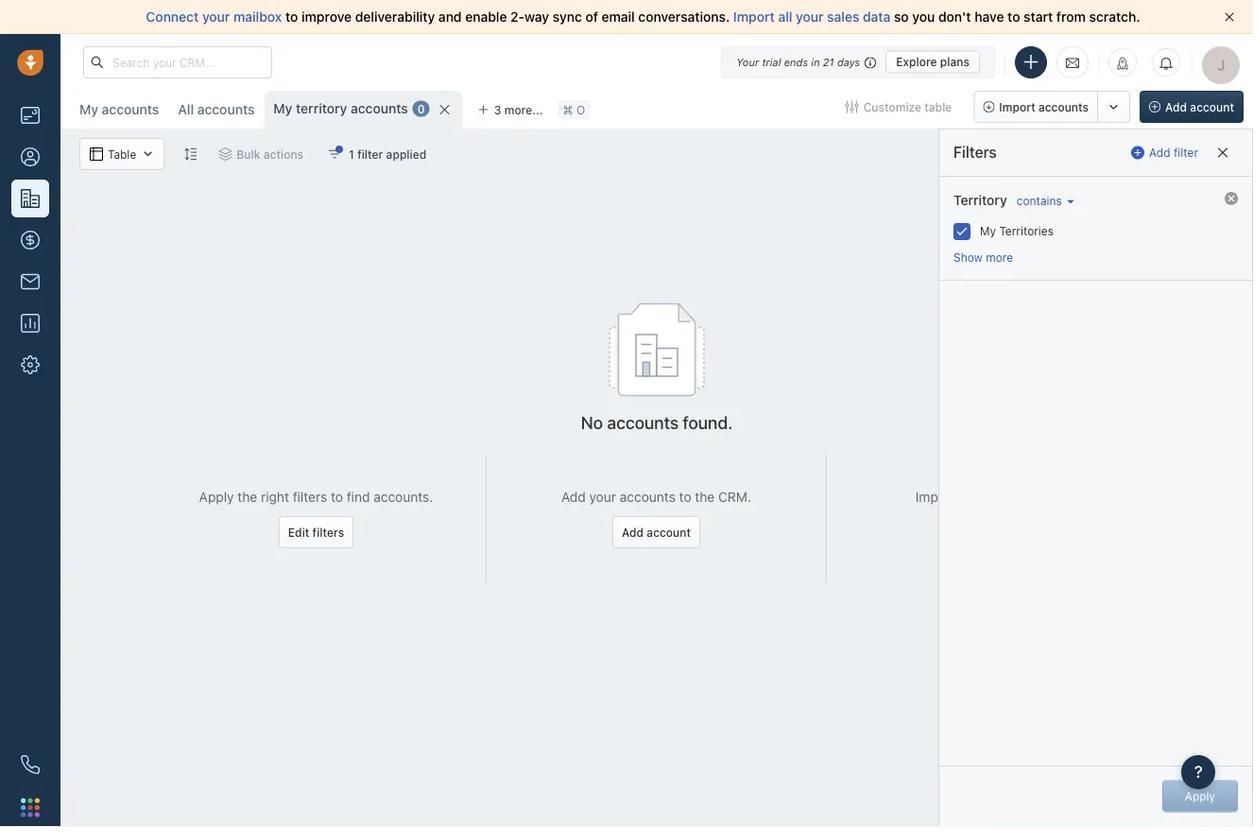 Task type: locate. For each thing, give the bounding box(es) containing it.
container_wx8msf4aqz5i3rn1 image inside the bulk actions button
[[219, 147, 232, 161]]

sales
[[827, 9, 860, 25]]

1 horizontal spatial your
[[589, 489, 616, 505]]

container_wx8msf4aqz5i3rn1 image inside table dropdown button
[[90, 147, 103, 161]]

my for my accounts
[[79, 102, 98, 117]]

more
[[986, 251, 1014, 264]]

table
[[108, 147, 136, 161]]

your
[[202, 9, 230, 25], [796, 9, 824, 25], [589, 489, 616, 505]]

1 horizontal spatial in
[[1019, 489, 1030, 505]]

your for add your accounts to the crm.
[[589, 489, 616, 505]]

customize
[[864, 100, 922, 113]]

1 filter applied button
[[316, 138, 439, 170]]

Search your CRM... text field
[[83, 46, 272, 78]]

phone image
[[21, 755, 40, 774]]

container_wx8msf4aqz5i3rn1 image left the table
[[90, 147, 103, 161]]

filter inside the 1 filter applied button
[[358, 147, 383, 161]]

accounts down the email icon
[[1039, 100, 1089, 113]]

1 vertical spatial import
[[1000, 100, 1036, 113]]

accounts down no accounts found.
[[620, 489, 676, 505]]

container_wx8msf4aqz5i3rn1 image
[[846, 100, 859, 113], [141, 147, 154, 161], [328, 147, 341, 161]]

1 horizontal spatial container_wx8msf4aqz5i3rn1 image
[[219, 147, 232, 161]]

1 vertical spatial add account
[[622, 526, 691, 539]]

0 vertical spatial in
[[811, 56, 820, 68]]

account up add filter
[[1191, 100, 1235, 113]]

accounts right all
[[197, 102, 255, 117]]

1 horizontal spatial import
[[916, 489, 956, 505]]

container_wx8msf4aqz5i3rn1 image right the table
[[141, 147, 154, 161]]

applied
[[386, 147, 427, 161]]

email image
[[1066, 55, 1080, 70]]

0 horizontal spatial your
[[202, 9, 230, 25]]

0 horizontal spatial the
[[238, 489, 257, 505]]

actions
[[264, 147, 304, 161]]

0 vertical spatial add account button
[[1140, 91, 1244, 123]]

container_wx8msf4aqz5i3rn1 image inside the 1 filter applied button
[[328, 147, 341, 161]]

2 horizontal spatial my
[[980, 225, 996, 238]]

my for my territory accounts 0
[[274, 101, 293, 116]]

1 horizontal spatial add account
[[1166, 100, 1235, 113]]

accounts left "one"
[[960, 489, 1016, 505]]

filters right edit
[[313, 526, 344, 539]]

0 horizontal spatial container_wx8msf4aqz5i3rn1 image
[[141, 147, 154, 161]]

style_myh0__igzzd8unmi image
[[184, 147, 197, 161]]

filter inside the "add filter" link
[[1174, 146, 1199, 159]]

add account
[[1166, 100, 1235, 113], [622, 526, 691, 539]]

days
[[838, 56, 861, 68]]

to right mailbox
[[286, 9, 298, 25]]

data
[[863, 9, 891, 25]]

filters right right
[[293, 489, 327, 505]]

0 horizontal spatial add account button
[[613, 516, 701, 548]]

accounts for import accounts
[[1039, 100, 1089, 113]]

container_wx8msf4aqz5i3rn1 image left 1
[[328, 147, 341, 161]]

freshworks switcher image
[[21, 798, 40, 817]]

1 vertical spatial filters
[[313, 526, 344, 539]]

and
[[439, 9, 462, 25]]

add filter link
[[1132, 138, 1199, 168]]

in left 21
[[811, 56, 820, 68]]

container_wx8msf4aqz5i3rn1 image left bulk
[[219, 147, 232, 161]]

accounts for no accounts found.
[[607, 412, 679, 433]]

1 vertical spatial in
[[1019, 489, 1030, 505]]

container_wx8msf4aqz5i3rn1 image inside table dropdown button
[[141, 147, 154, 161]]

1 vertical spatial add account button
[[613, 516, 701, 548]]

accounts up the table
[[102, 102, 159, 117]]

edit
[[288, 526, 309, 539]]

to
[[286, 9, 298, 25], [1008, 9, 1021, 25], [331, 489, 343, 505], [679, 489, 692, 505]]

your left mailbox
[[202, 9, 230, 25]]

found.
[[683, 412, 733, 433]]

filter
[[1174, 146, 1199, 159], [358, 147, 383, 161]]

container_wx8msf4aqz5i3rn1 image for customize table button
[[846, 100, 859, 113]]

2 vertical spatial import
[[916, 489, 956, 505]]

contains
[[1017, 194, 1062, 207]]

accounts right no
[[607, 412, 679, 433]]

your right all
[[796, 9, 824, 25]]

my up show more
[[980, 225, 996, 238]]

my up table dropdown button
[[79, 102, 98, 117]]

have
[[975, 9, 1005, 25]]

add account up add filter
[[1166, 100, 1235, 113]]

container_wx8msf4aqz5i3rn1 image for the 1 filter applied button
[[328, 147, 341, 161]]

my
[[274, 101, 293, 116], [79, 102, 98, 117], [980, 225, 996, 238]]

scratch.
[[1090, 9, 1141, 25]]

0 horizontal spatial my
[[79, 102, 98, 117]]

1 horizontal spatial the
[[695, 489, 715, 505]]

conversations.
[[639, 9, 730, 25]]

1
[[349, 147, 354, 161]]

add
[[1166, 100, 1188, 113], [1150, 146, 1171, 159], [562, 489, 586, 505], [622, 526, 644, 539]]

my territory accounts link
[[274, 99, 408, 118]]

2 container_wx8msf4aqz5i3rn1 image from the left
[[219, 147, 232, 161]]

0 horizontal spatial container_wx8msf4aqz5i3rn1 image
[[90, 147, 103, 161]]

add account down add your accounts to the crm.
[[622, 526, 691, 539]]

0 horizontal spatial filter
[[358, 147, 383, 161]]

0 horizontal spatial account
[[647, 526, 691, 539]]

add account button
[[1140, 91, 1244, 123], [613, 516, 701, 548]]

your trial ends in 21 days
[[737, 56, 861, 68]]

all accounts button
[[169, 91, 264, 129], [178, 102, 255, 117]]

container_wx8msf4aqz5i3rn1 image left customize
[[846, 100, 859, 113]]

add account button down add your accounts to the crm.
[[613, 516, 701, 548]]

import accounts
[[1000, 100, 1089, 113]]

import
[[734, 9, 775, 25], [1000, 100, 1036, 113], [916, 489, 956, 505]]

the left 'crm.' at the right of the page
[[695, 489, 715, 505]]

0 vertical spatial import
[[734, 9, 775, 25]]

import inside button
[[1000, 100, 1036, 113]]

filters
[[293, 489, 327, 505], [313, 526, 344, 539]]

show
[[954, 251, 983, 264]]

container_wx8msf4aqz5i3rn1 image
[[90, 147, 103, 161], [219, 147, 232, 161]]

your down no
[[589, 489, 616, 505]]

0 horizontal spatial import
[[734, 9, 775, 25]]

all accounts
[[178, 102, 255, 117]]

bulk actions button
[[206, 138, 316, 170]]

in left "one"
[[1019, 489, 1030, 505]]

accounts for my accounts
[[102, 102, 159, 117]]

bulk actions
[[237, 147, 304, 161]]

1 horizontal spatial my
[[274, 101, 293, 116]]

the left right
[[238, 489, 257, 505]]

2 horizontal spatial container_wx8msf4aqz5i3rn1 image
[[846, 100, 859, 113]]

0 vertical spatial filters
[[293, 489, 327, 505]]

mailbox
[[234, 9, 282, 25]]

apply the right filters to find accounts.
[[199, 489, 433, 505]]

1 horizontal spatial filter
[[1174, 146, 1199, 159]]

explore
[[896, 55, 937, 69]]

from
[[1057, 9, 1086, 25]]

container_wx8msf4aqz5i3rn1 image inside customize table button
[[846, 100, 859, 113]]

account
[[1191, 100, 1235, 113], [647, 526, 691, 539]]

import for import accounts
[[1000, 100, 1036, 113]]

1 horizontal spatial account
[[1191, 100, 1235, 113]]

email
[[602, 9, 635, 25]]

account down add your accounts to the crm.
[[647, 526, 691, 539]]

add inside the "add filter" link
[[1150, 146, 1171, 159]]

edit filters button
[[279, 516, 354, 548]]

1 filter applied
[[349, 147, 427, 161]]

to left start
[[1008, 9, 1021, 25]]

filter for 1
[[358, 147, 383, 161]]

the
[[238, 489, 257, 505], [695, 489, 715, 505]]

phone element
[[11, 746, 49, 784]]

1 container_wx8msf4aqz5i3rn1 image from the left
[[90, 147, 103, 161]]

accounts inside import accounts button
[[1039, 100, 1089, 113]]

import accounts in one go.
[[916, 489, 1079, 505]]

plans
[[941, 55, 970, 69]]

2 horizontal spatial import
[[1000, 100, 1036, 113]]

my accounts button
[[70, 91, 169, 129], [79, 102, 159, 117]]

1 horizontal spatial container_wx8msf4aqz5i3rn1 image
[[328, 147, 341, 161]]

close image
[[1225, 12, 1235, 22]]

in
[[811, 56, 820, 68], [1019, 489, 1030, 505]]

territory
[[954, 192, 1008, 208]]

1 vertical spatial account
[[647, 526, 691, 539]]

0 horizontal spatial add account
[[622, 526, 691, 539]]

add account button up add filter
[[1140, 91, 1244, 123]]

my left territory
[[274, 101, 293, 116]]

don't
[[939, 9, 972, 25]]

0 vertical spatial add account
[[1166, 100, 1235, 113]]



Task type: vqa. For each thing, say whether or not it's contained in the screenshot.
right Opened
no



Task type: describe. For each thing, give the bounding box(es) containing it.
show more link
[[954, 251, 1014, 264]]

explore plans
[[896, 55, 970, 69]]

my accounts
[[79, 102, 159, 117]]

improve
[[302, 9, 352, 25]]

all
[[178, 102, 194, 117]]

o
[[577, 103, 585, 116]]

container_wx8msf4aqz5i3rn1 image for bulk actions
[[219, 147, 232, 161]]

3 more... button
[[468, 96, 554, 123]]

crm.
[[719, 489, 752, 505]]

start
[[1024, 9, 1053, 25]]

go.
[[1060, 489, 1079, 505]]

territories
[[1000, 225, 1054, 238]]

edit filters
[[288, 526, 344, 539]]

0 horizontal spatial in
[[811, 56, 820, 68]]

import for import accounts in one go.
[[916, 489, 956, 505]]

accounts for all accounts
[[197, 102, 255, 117]]

find
[[347, 489, 370, 505]]

bulk
[[237, 147, 260, 161]]

filters
[[954, 143, 997, 161]]

no
[[581, 412, 603, 433]]

to left 'crm.' at the right of the page
[[679, 489, 692, 505]]

no accounts found.
[[581, 412, 733, 433]]

so
[[894, 9, 909, 25]]

accounts left 0
[[351, 101, 408, 116]]

accounts for import accounts in one go.
[[960, 489, 1016, 505]]

container_wx8msf4aqz5i3rn1 image for table
[[90, 147, 103, 161]]

1 the from the left
[[238, 489, 257, 505]]

your
[[737, 56, 759, 68]]

all
[[779, 9, 793, 25]]

1 horizontal spatial add account button
[[1140, 91, 1244, 123]]

apply
[[199, 489, 234, 505]]

⌘ o
[[563, 103, 585, 116]]

enable
[[465, 9, 507, 25]]

sync
[[553, 9, 582, 25]]

filter for add
[[1174, 146, 1199, 159]]

customize table button
[[834, 91, 965, 123]]

trial
[[762, 56, 781, 68]]

right
[[261, 489, 289, 505]]

my territories
[[980, 225, 1054, 238]]

filters inside button
[[313, 526, 344, 539]]

⌘
[[563, 103, 574, 116]]

table button
[[79, 138, 165, 170]]

import accounts button
[[974, 91, 1099, 123]]

accounts.
[[374, 489, 433, 505]]

3
[[494, 103, 501, 116]]

territory
[[296, 101, 347, 116]]

one
[[1033, 489, 1056, 505]]

2 horizontal spatial your
[[796, 9, 824, 25]]

table
[[925, 100, 952, 113]]

0 vertical spatial account
[[1191, 100, 1235, 113]]

import accounts group
[[974, 91, 1131, 123]]

your for connect your mailbox to improve deliverability and enable 2-way sync of email conversations. import all your sales data so you don't have to start from scratch.
[[202, 9, 230, 25]]

add your accounts to the crm.
[[562, 489, 752, 505]]

deliverability
[[355, 9, 435, 25]]

21
[[823, 56, 835, 68]]

3 more...
[[494, 103, 543, 116]]

2-
[[511, 9, 525, 25]]

connect
[[146, 9, 199, 25]]

customize table
[[864, 100, 952, 113]]

of
[[586, 9, 598, 25]]

my territory accounts 0
[[274, 101, 425, 116]]

explore plans link
[[886, 51, 980, 73]]

more...
[[505, 103, 543, 116]]

to left find
[[331, 489, 343, 505]]

connect your mailbox to improve deliverability and enable 2-way sync of email conversations. import all your sales data so you don't have to start from scratch.
[[146, 9, 1141, 25]]

show more
[[954, 251, 1014, 264]]

0
[[418, 102, 425, 115]]

you
[[913, 9, 935, 25]]

add filter
[[1150, 146, 1199, 159]]

contains button
[[1012, 192, 1075, 209]]

import all your sales data link
[[734, 9, 894, 25]]

ends
[[784, 56, 809, 68]]

my for my territories
[[980, 225, 996, 238]]

connect your mailbox link
[[146, 9, 286, 25]]

way
[[525, 9, 549, 25]]

2 the from the left
[[695, 489, 715, 505]]



